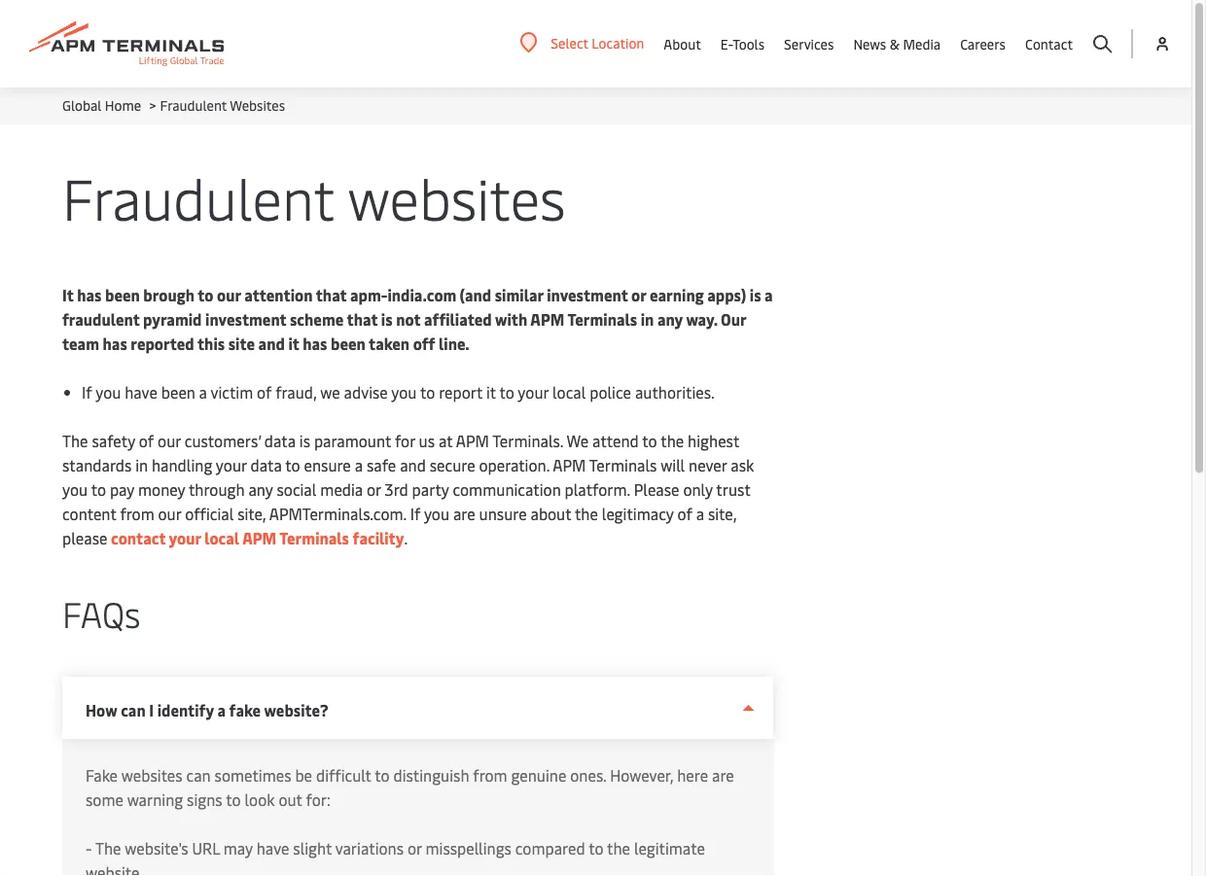 Task type: vqa. For each thing, say whether or not it's contained in the screenshot.
the from in fake websites can sometimes be difficult to distinguish from genuine ones. however, here are some warning signs to look out for:
yes



Task type: describe. For each thing, give the bounding box(es) containing it.
0 vertical spatial data
[[264, 430, 296, 451]]

-
[[86, 838, 92, 859]]

from inside the safety of our customers' data is paramount for us at apm terminals. we attend to the highest standards in handling your data to ensure a safe and secure operation. apm terminals will never ask you to pay money through any social media or 3rd party communication platform. please only trust content from our official site, apmterminals.com. if you are unsure about the legitimacy of a site, please
[[120, 503, 154, 524]]

out
[[279, 789, 302, 810]]

secure
[[430, 455, 475, 476]]

we
[[567, 430, 589, 451]]

if you have been a victim of fraud, we advise you to report it to your local police authorities.
[[82, 382, 715, 403]]

safety
[[92, 430, 135, 451]]

careers
[[960, 35, 1006, 53]]

to inside - the website's url may have slight variations or misspellings compared to the legitimate website.
[[589, 838, 604, 859]]

distinguish
[[394, 765, 469, 786]]

you down party
[[424, 503, 449, 524]]

official
[[185, 503, 234, 524]]

faqs
[[62, 590, 141, 637]]

you up content
[[62, 479, 88, 500]]

0 horizontal spatial has
[[77, 285, 102, 305]]

are inside the fake websites can sometimes be difficult to distinguish from genuine ones. however, here are some warning signs to look out for:
[[712, 765, 734, 786]]

how can i identify a fake website? button
[[62, 677, 774, 739]]

0 vertical spatial investment
[[547, 285, 628, 305]]

2 horizontal spatial the
[[661, 430, 684, 451]]

from inside the fake websites can sometimes be difficult to distinguish from genuine ones. however, here are some warning signs to look out for:
[[473, 765, 507, 786]]

look
[[245, 789, 275, 810]]

0 horizontal spatial investment
[[205, 309, 286, 330]]

scheme
[[290, 309, 344, 330]]

pyramid
[[143, 309, 202, 330]]

apmterminals.com.
[[269, 503, 406, 524]]

fake websites can sometimes be difficult to distinguish from genuine ones. however, here are some warning signs to look out for:
[[86, 765, 734, 810]]

pay
[[110, 479, 134, 500]]

news & media button
[[854, 0, 941, 88]]

here
[[677, 765, 708, 786]]

websites
[[230, 96, 285, 114]]

global
[[62, 96, 101, 114]]

website's
[[125, 838, 188, 859]]

ones.
[[570, 765, 606, 786]]

off
[[413, 333, 435, 354]]

contact
[[111, 528, 166, 549]]

our inside it has been brough to our attention that apm-india.com (and similar investment or earning apps) is a fraudulent pyramid investment scheme that is not affiliated with apm terminals in any way. our team has reported this site and it has been taken off line.
[[217, 285, 241, 305]]

2 vertical spatial terminals
[[279, 528, 349, 549]]

1 vertical spatial of
[[678, 503, 693, 524]]

services
[[784, 35, 834, 53]]

warning
[[127, 789, 183, 810]]

difficult
[[316, 765, 371, 786]]

party
[[412, 479, 449, 500]]

contact button
[[1025, 0, 1073, 88]]

terminals inside it has been brough to our attention that apm-india.com (and similar investment or earning apps) is a fraudulent pyramid investment scheme that is not affiliated with apm terminals in any way. our team has reported this site and it has been taken off line.
[[568, 309, 637, 330]]

about
[[531, 503, 571, 524]]

.
[[404, 528, 408, 549]]

a left safe
[[355, 455, 363, 476]]

reported
[[131, 333, 194, 354]]

police
[[590, 382, 631, 403]]

attend
[[593, 430, 639, 451]]

a inside it has been brough to our attention that apm-india.com (and similar investment or earning apps) is a fraudulent pyramid investment scheme that is not affiliated with apm terminals in any way. our team has reported this site and it has been taken off line.
[[765, 285, 773, 305]]

any inside it has been brough to our attention that apm-india.com (and similar investment or earning apps) is a fraudulent pyramid investment scheme that is not affiliated with apm terminals in any way. our team has reported this site and it has been taken off line.
[[658, 309, 683, 330]]

attention
[[244, 285, 313, 305]]

0 horizontal spatial of
[[139, 430, 154, 451]]

to up the social
[[285, 455, 300, 476]]

to left the look at the left of the page
[[226, 789, 241, 810]]

advise
[[344, 382, 388, 403]]

&
[[890, 35, 900, 53]]

2 horizontal spatial is
[[750, 285, 761, 305]]

to right report
[[500, 382, 514, 403]]

some
[[86, 789, 123, 810]]

0 horizontal spatial have
[[125, 382, 157, 403]]

are inside the safety of our customers' data is paramount for us at apm terminals. we attend to the highest standards in handling your data to ensure a safe and secure operation. apm terminals will never ask you to pay money through any social media or 3rd party communication platform. please only trust content from our official site, apmterminals.com. if you are unsure about the legitimacy of a site, please
[[453, 503, 475, 524]]

terminals.
[[493, 430, 563, 451]]

safe
[[367, 455, 396, 476]]

paramount
[[314, 430, 391, 451]]

in inside it has been brough to our attention that apm-india.com (and similar investment or earning apps) is a fraudulent pyramid investment scheme that is not affiliated with apm terminals in any way. our team has reported this site and it has been taken off line.
[[641, 309, 654, 330]]

apps)
[[707, 285, 746, 305]]

0 vertical spatial been
[[105, 285, 140, 305]]

i
[[149, 700, 154, 721]]

identify
[[157, 700, 214, 721]]

please
[[634, 479, 680, 500]]

apm down "we"
[[553, 455, 586, 476]]

0 horizontal spatial your
[[169, 528, 201, 549]]

home
[[105, 96, 141, 114]]

website.
[[86, 862, 143, 877]]

communication
[[453, 479, 561, 500]]

way. our
[[686, 309, 746, 330]]

1 vertical spatial it
[[486, 382, 496, 403]]

- the website's url may have slight variations or misspellings compared to the legitimate website.
[[86, 838, 705, 877]]

your inside the safety of our customers' data is paramount for us at apm terminals. we attend to the highest standards in handling your data to ensure a safe and secure operation. apm terminals will never ask you to pay money through any social media or 3rd party communication platform. please only trust content from our official site, apmterminals.com. if you are unsure about the legitimacy of a site, please
[[216, 455, 247, 476]]

e-tools button
[[721, 0, 765, 88]]

1 vertical spatial local
[[204, 528, 239, 549]]

url
[[192, 838, 220, 859]]

terminals inside the safety of our customers' data is paramount for us at apm terminals. we attend to the highest standards in handling your data to ensure a safe and secure operation. apm terminals will never ask you to pay money through any social media or 3rd party communication platform. please only trust content from our official site, apmterminals.com. if you are unsure about the legitimacy of a site, please
[[589, 455, 657, 476]]

through
[[189, 479, 245, 500]]

global home link
[[62, 96, 141, 114]]

the inside - the website's url may have slight variations or misspellings compared to the legitimate website.
[[95, 838, 121, 859]]

is inside the safety of our customers' data is paramount for us at apm terminals. we attend to the highest standards in handling your data to ensure a safe and secure operation. apm terminals will never ask you to pay money through any social media or 3rd party communication platform. please only trust content from our official site, apmterminals.com. if you are unsure about the legitimacy of a site, please
[[300, 430, 310, 451]]

been a
[[161, 382, 207, 403]]

about
[[664, 35, 701, 53]]

tools
[[733, 35, 765, 53]]

global home > fraudulent websites
[[62, 96, 285, 114]]

apm inside it has been brough to our attention that apm-india.com (and similar investment or earning apps) is a fraudulent pyramid investment scheme that is not affiliated with apm terminals in any way. our team has reported this site and it has been taken off line.
[[531, 309, 565, 330]]

e-
[[721, 35, 733, 53]]

the inside the safety of our customers' data is paramount for us at apm terminals. we attend to the highest standards in handling your data to ensure a safe and secure operation. apm terminals will never ask you to pay money through any social media or 3rd party communication platform. please only trust content from our official site, apmterminals.com. if you are unsure about the legitimacy of a site, please
[[62, 430, 88, 451]]

legitimate
[[634, 838, 705, 859]]

highest
[[688, 430, 739, 451]]

site
[[228, 333, 255, 354]]

brough
[[143, 285, 195, 305]]

how can i identify a fake website?
[[86, 700, 329, 721]]

genuine
[[511, 765, 567, 786]]

about button
[[664, 0, 701, 88]]

content
[[62, 503, 116, 524]]

select
[[551, 34, 589, 52]]

unsure
[[479, 503, 527, 524]]

a down only
[[696, 503, 704, 524]]

signs
[[187, 789, 222, 810]]

2 horizontal spatial your
[[518, 382, 549, 403]]

apm right at
[[456, 430, 489, 451]]



Task type: locate. For each thing, give the bounding box(es) containing it.
0 vertical spatial is
[[750, 285, 761, 305]]

0 vertical spatial if
[[82, 382, 92, 403]]

0 vertical spatial have
[[125, 382, 157, 403]]

2 site, from the left
[[708, 503, 737, 524]]

1 horizontal spatial and
[[400, 455, 426, 476]]

the up will
[[661, 430, 684, 451]]

have inside - the website's url may have slight variations or misspellings compared to the legitimate website.
[[257, 838, 289, 859]]

0 horizontal spatial any
[[248, 479, 273, 500]]

to left report
[[420, 382, 435, 403]]

2 horizontal spatial has
[[303, 333, 327, 354]]

1 vertical spatial can
[[186, 765, 211, 786]]

misspellings
[[426, 838, 512, 859]]

services button
[[784, 0, 834, 88]]

0 horizontal spatial websites
[[121, 765, 183, 786]]

been up fraudulent
[[105, 285, 140, 305]]

1 vertical spatial from
[[473, 765, 507, 786]]

the up standards at the bottom left
[[62, 430, 88, 451]]

apm right with
[[531, 309, 565, 330]]

sometimes
[[215, 765, 291, 786]]

1 horizontal spatial have
[[257, 838, 289, 859]]

and down for
[[400, 455, 426, 476]]

media
[[320, 479, 363, 500]]

to right "brough"
[[198, 285, 214, 305]]

2 vertical spatial our
[[158, 503, 181, 524]]

0 vertical spatial websites
[[348, 158, 566, 234]]

terminals up police
[[568, 309, 637, 330]]

1 vertical spatial is
[[381, 309, 393, 330]]

investment up site
[[205, 309, 286, 330]]

only
[[683, 479, 713, 500]]

1 vertical spatial terminals
[[589, 455, 657, 476]]

site, up contact your local apm terminals facility link
[[238, 503, 266, 524]]

how
[[86, 700, 117, 721]]

if
[[82, 382, 92, 403], [410, 503, 421, 524]]

2 horizontal spatial or
[[631, 285, 646, 305]]

or inside it has been brough to our attention that apm-india.com (and similar investment or earning apps) is a fraudulent pyramid investment scheme that is not affiliated with apm terminals in any way. our team has reported this site and it has been taken off line.
[[631, 285, 646, 305]]

news & media
[[854, 35, 941, 53]]

1 vertical spatial our
[[158, 430, 181, 451]]

1 horizontal spatial or
[[408, 838, 422, 859]]

is up the ensure
[[300, 430, 310, 451]]

our up handling
[[158, 430, 181, 451]]

for:
[[306, 789, 330, 810]]

0 horizontal spatial if
[[82, 382, 92, 403]]

it down scheme
[[288, 333, 299, 354]]

if down team
[[82, 382, 92, 403]]

data up the social
[[251, 455, 282, 476]]

our down money
[[158, 503, 181, 524]]

to right the compared
[[589, 838, 604, 859]]

in up money
[[135, 455, 148, 476]]

1 horizontal spatial is
[[381, 309, 393, 330]]

0 horizontal spatial and
[[258, 333, 285, 354]]

1 site, from the left
[[238, 503, 266, 524]]

the inside - the website's url may have slight variations or misspellings compared to the legitimate website.
[[607, 838, 630, 859]]

are right here
[[712, 765, 734, 786]]

0 vertical spatial our
[[217, 285, 241, 305]]

can left i
[[121, 700, 146, 721]]

any down earning
[[658, 309, 683, 330]]

and inside the safety of our customers' data is paramount for us at apm terminals. we attend to the highest standards in handling your data to ensure a safe and secure operation. apm terminals will never ask you to pay money through any social media or 3rd party communication platform. please only trust content from our official site, apmterminals.com. if you are unsure about the legitimacy of a site, please
[[400, 455, 426, 476]]

victim
[[211, 382, 253, 403]]

ensure
[[304, 455, 351, 476]]

site, down the trust
[[708, 503, 737, 524]]

1 horizontal spatial of
[[678, 503, 693, 524]]

in down earning
[[641, 309, 654, 330]]

to right attend
[[642, 430, 657, 451]]

be
[[295, 765, 312, 786]]

2 vertical spatial the
[[607, 838, 630, 859]]

our
[[217, 285, 241, 305], [158, 430, 181, 451], [158, 503, 181, 524]]

earning
[[650, 285, 704, 305]]

a left the fake
[[217, 700, 226, 721]]

the right -
[[95, 838, 121, 859]]

1 horizontal spatial any
[[658, 309, 683, 330]]

0 vertical spatial or
[[631, 285, 646, 305]]

or left earning
[[631, 285, 646, 305]]

of right safety
[[139, 430, 154, 451]]

standards
[[62, 455, 132, 476]]

it inside it has been brough to our attention that apm-india.com (and similar investment or earning apps) is a fraudulent pyramid investment scheme that is not affiliated with apm terminals in any way. our team has reported this site and it has been taken off line.
[[288, 333, 299, 354]]

this
[[197, 333, 225, 354]]

you up safety
[[96, 382, 121, 403]]

from left genuine at left bottom
[[473, 765, 507, 786]]

similar
[[495, 285, 543, 305]]

have
[[125, 382, 157, 403], [257, 838, 289, 859]]

your up terminals.
[[518, 382, 549, 403]]

0 horizontal spatial can
[[121, 700, 146, 721]]

a
[[765, 285, 773, 305], [355, 455, 363, 476], [696, 503, 704, 524], [217, 700, 226, 721]]

any
[[658, 309, 683, 330], [248, 479, 273, 500]]

>
[[149, 96, 156, 114]]

to right difficult on the left bottom of page
[[375, 765, 390, 786]]

authorities.
[[635, 382, 715, 403]]

website?
[[264, 700, 329, 721]]

0 horizontal spatial are
[[453, 503, 475, 524]]

0 vertical spatial are
[[453, 503, 475, 524]]

we
[[320, 382, 340, 403]]

select location button
[[520, 32, 644, 54]]

can inside the fake websites can sometimes be difficult to distinguish from genuine ones. however, here are some warning signs to look out for:
[[186, 765, 211, 786]]

0 horizontal spatial from
[[120, 503, 154, 524]]

legitimacy
[[602, 503, 674, 524]]

to inside it has been brough to our attention that apm-india.com (and similar investment or earning apps) is a fraudulent pyramid investment scheme that is not affiliated with apm terminals in any way. our team has reported this site and it has been taken off line.
[[198, 285, 214, 305]]

0 vertical spatial terminals
[[568, 309, 637, 330]]

slight
[[293, 838, 332, 859]]

websites inside the fake websites can sometimes be difficult to distinguish from genuine ones. however, here are some warning signs to look out for:
[[121, 765, 183, 786]]

select location
[[551, 34, 644, 52]]

1 horizontal spatial websites
[[348, 158, 566, 234]]

it right report
[[486, 382, 496, 403]]

if inside the safety of our customers' data is paramount for us at apm terminals. we attend to the highest standards in handling your data to ensure a safe and secure operation. apm terminals will never ask you to pay money through any social media or 3rd party communication platform. please only trust content from our official site, apmterminals.com. if you are unsure about the legitimacy of a site, please
[[410, 503, 421, 524]]

0 horizontal spatial or
[[367, 479, 381, 500]]

platform.
[[565, 479, 630, 500]]

customers'
[[185, 430, 261, 451]]

1 vertical spatial your
[[216, 455, 247, 476]]

it has been brough to our attention that apm-india.com (and similar investment or earning apps) is a fraudulent pyramid investment scheme that is not affiliated with apm terminals in any way. our team has reported this site and it has been taken off line.
[[62, 285, 773, 354]]

been down scheme
[[331, 333, 366, 354]]

data down of fraud,
[[264, 430, 296, 451]]

of fraud,
[[257, 382, 317, 403]]

1 vertical spatial any
[[248, 479, 273, 500]]

investment
[[547, 285, 628, 305], [205, 309, 286, 330]]

how can i identify a fake website? element
[[62, 739, 774, 877]]

in inside the safety of our customers' data is paramount for us at apm terminals. we attend to the highest standards in handling your data to ensure a safe and secure operation. apm terminals will never ask you to pay money through any social media or 3rd party communication platform. please only trust content from our official site, apmterminals.com. if you are unsure about the legitimacy of a site, please
[[135, 455, 148, 476]]

websites for fraudulent
[[348, 158, 566, 234]]

can
[[121, 700, 146, 721], [186, 765, 211, 786]]

of
[[139, 430, 154, 451], [678, 503, 693, 524]]

terminals down apmterminals.com.
[[279, 528, 349, 549]]

however,
[[610, 765, 674, 786]]

or left 3rd at the left bottom of page
[[367, 479, 381, 500]]

it
[[62, 285, 74, 305]]

local down the official
[[204, 528, 239, 549]]

can up signs
[[186, 765, 211, 786]]

0 vertical spatial the
[[62, 430, 88, 451]]

may
[[223, 838, 253, 859]]

are
[[453, 503, 475, 524], [712, 765, 734, 786]]

is right apps)
[[750, 285, 761, 305]]

1 horizontal spatial from
[[473, 765, 507, 786]]

0 vertical spatial can
[[121, 700, 146, 721]]

has down scheme
[[303, 333, 327, 354]]

0 horizontal spatial been
[[105, 285, 140, 305]]

1 vertical spatial fraudulent
[[62, 158, 334, 234]]

websites
[[348, 158, 566, 234], [121, 765, 183, 786]]

1 vertical spatial or
[[367, 479, 381, 500]]

1 vertical spatial in
[[135, 455, 148, 476]]

social
[[277, 479, 317, 500]]

taken
[[369, 333, 410, 354]]

has right it
[[77, 285, 102, 305]]

the down platform.
[[575, 503, 598, 524]]

1 horizontal spatial has
[[103, 333, 127, 354]]

can inside dropdown button
[[121, 700, 146, 721]]

1 horizontal spatial investment
[[547, 285, 628, 305]]

e-tools
[[721, 35, 765, 53]]

0 vertical spatial your
[[518, 382, 549, 403]]

report
[[439, 382, 483, 403]]

at
[[439, 430, 453, 451]]

1 horizontal spatial been
[[331, 333, 366, 354]]

terminals down attend
[[589, 455, 657, 476]]

1 vertical spatial are
[[712, 765, 734, 786]]

and inside it has been brough to our attention that apm-india.com (and similar investment or earning apps) is a fraudulent pyramid investment scheme that is not affiliated with apm terminals in any way. our team has reported this site and it has been taken off line.
[[258, 333, 285, 354]]

0 vertical spatial that
[[316, 285, 347, 305]]

india.com (and
[[388, 285, 491, 305]]

if down party
[[410, 503, 421, 524]]

0 vertical spatial it
[[288, 333, 299, 354]]

you right advise
[[391, 382, 417, 403]]

and right site
[[258, 333, 285, 354]]

0 horizontal spatial the
[[575, 503, 598, 524]]

fake
[[229, 700, 261, 721]]

are left unsure
[[453, 503, 475, 524]]

to
[[198, 285, 214, 305], [420, 382, 435, 403], [500, 382, 514, 403], [642, 430, 657, 451], [285, 455, 300, 476], [91, 479, 106, 500], [375, 765, 390, 786], [226, 789, 241, 810], [589, 838, 604, 859]]

1 horizontal spatial site,
[[708, 503, 737, 524]]

0 vertical spatial fraudulent
[[160, 96, 227, 114]]

1 vertical spatial the
[[575, 503, 598, 524]]

1 vertical spatial the
[[95, 838, 121, 859]]

apm-
[[350, 285, 388, 305]]

2 vertical spatial is
[[300, 430, 310, 451]]

0 horizontal spatial in
[[135, 455, 148, 476]]

1 horizontal spatial your
[[216, 455, 247, 476]]

1 horizontal spatial are
[[712, 765, 734, 786]]

been
[[105, 285, 140, 305], [331, 333, 366, 354]]

0 horizontal spatial local
[[204, 528, 239, 549]]

0 horizontal spatial site,
[[238, 503, 266, 524]]

have right the 'may'
[[257, 838, 289, 859]]

trust
[[716, 479, 751, 500]]

has down fraudulent
[[103, 333, 127, 354]]

your down customers'
[[216, 455, 247, 476]]

1 horizontal spatial the
[[607, 838, 630, 859]]

apm down through
[[242, 528, 276, 549]]

2 vertical spatial or
[[408, 838, 422, 859]]

0 vertical spatial and
[[258, 333, 285, 354]]

1 horizontal spatial local
[[553, 382, 586, 403]]

with
[[495, 309, 528, 330]]

any left the social
[[248, 479, 273, 500]]

please
[[62, 528, 107, 549]]

media
[[903, 35, 941, 53]]

fake
[[86, 765, 118, 786]]

1 vertical spatial websites
[[121, 765, 183, 786]]

0 horizontal spatial the
[[62, 430, 88, 451]]

facility
[[353, 528, 404, 549]]

contact your local apm terminals facility .
[[107, 528, 408, 549]]

fraudulent down global home > fraudulent websites
[[62, 158, 334, 234]]

or inside the safety of our customers' data is paramount for us at apm terminals. we attend to the highest standards in handling your data to ensure a safe and secure operation. apm terminals will never ask you to pay money through any social media or 3rd party communication platform. please only trust content from our official site, apmterminals.com. if you are unsure about the legitimacy of a site, please
[[367, 479, 381, 500]]

have left been a
[[125, 382, 157, 403]]

0 vertical spatial of
[[139, 430, 154, 451]]

fraudulent
[[160, 96, 227, 114], [62, 158, 334, 234]]

0 horizontal spatial is
[[300, 430, 310, 451]]

local left police
[[553, 382, 586, 403]]

it
[[288, 333, 299, 354], [486, 382, 496, 403]]

that down apm- at the top left
[[347, 309, 378, 330]]

1 vertical spatial investment
[[205, 309, 286, 330]]

0 horizontal spatial it
[[288, 333, 299, 354]]

or inside - the website's url may have slight variations or misspellings compared to the legitimate website.
[[408, 838, 422, 859]]

compared
[[515, 838, 585, 859]]

0 vertical spatial local
[[553, 382, 586, 403]]

has
[[77, 285, 102, 305], [103, 333, 127, 354], [303, 333, 327, 354]]

or right variations
[[408, 838, 422, 859]]

1 vertical spatial that
[[347, 309, 378, 330]]

our left the attention
[[217, 285, 241, 305]]

a right apps)
[[765, 285, 773, 305]]

1 vertical spatial data
[[251, 455, 282, 476]]

contact your local apm terminals facility link
[[107, 528, 404, 549]]

any inside the safety of our customers' data is paramount for us at apm terminals. we attend to the highest standards in handling your data to ensure a safe and secure operation. apm terminals will never ask you to pay money through any social media or 3rd party communication platform. please only trust content from our official site, apmterminals.com. if you are unsure about the legitimacy of a site, please
[[248, 479, 273, 500]]

fraudulent right '>'
[[160, 96, 227, 114]]

1 horizontal spatial in
[[641, 309, 654, 330]]

location
[[592, 34, 644, 52]]

and
[[258, 333, 285, 354], [400, 455, 426, 476]]

will
[[661, 455, 685, 476]]

0 vertical spatial any
[[658, 309, 683, 330]]

1 vertical spatial if
[[410, 503, 421, 524]]

1 horizontal spatial can
[[186, 765, 211, 786]]

0 vertical spatial the
[[661, 430, 684, 451]]

careers button
[[960, 0, 1006, 88]]

your down the official
[[169, 528, 201, 549]]

3rd
[[385, 479, 408, 500]]

that up scheme
[[316, 285, 347, 305]]

of down only
[[678, 503, 693, 524]]

2 vertical spatial your
[[169, 528, 201, 549]]

a inside dropdown button
[[217, 700, 226, 721]]

fraudulent
[[62, 309, 140, 330]]

is left not
[[381, 309, 393, 330]]

the left 'legitimate'
[[607, 838, 630, 859]]

0 vertical spatial from
[[120, 503, 154, 524]]

1 vertical spatial and
[[400, 455, 426, 476]]

websites for fake
[[121, 765, 183, 786]]

line.
[[439, 333, 470, 354]]

1 vertical spatial been
[[331, 333, 366, 354]]

handling
[[152, 455, 212, 476]]

1 vertical spatial have
[[257, 838, 289, 859]]

to left pay
[[91, 479, 106, 500]]

investment right similar
[[547, 285, 628, 305]]

1 horizontal spatial the
[[95, 838, 121, 859]]

0 vertical spatial in
[[641, 309, 654, 330]]

1 horizontal spatial it
[[486, 382, 496, 403]]

from up contact
[[120, 503, 154, 524]]

1 horizontal spatial if
[[410, 503, 421, 524]]



